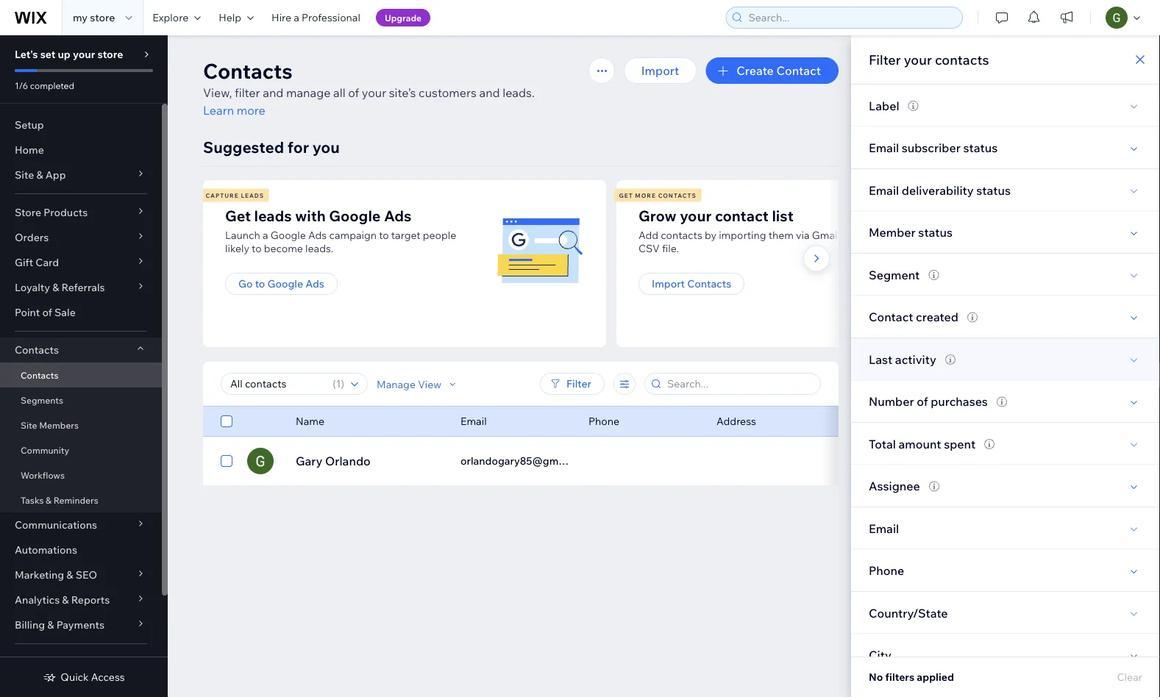 Task type: locate. For each thing, give the bounding box(es) containing it.
2 vertical spatial google
[[267, 277, 303, 290]]

segments
[[21, 395, 63, 406]]

0 vertical spatial ads
[[384, 206, 412, 225]]

1 horizontal spatial and
[[479, 85, 500, 100]]

of left 'sale'
[[42, 306, 52, 319]]

contact inside button
[[776, 63, 821, 78]]

phone down filter button
[[589, 415, 619, 428]]

ads up target
[[384, 206, 412, 225]]

0 vertical spatial search... field
[[744, 7, 958, 28]]

point
[[15, 306, 40, 319]]

list
[[201, 180, 1026, 347]]

list containing get leads with google ads
[[201, 180, 1026, 347]]

0 vertical spatial filter
[[869, 51, 901, 68]]

1 vertical spatial filter
[[566, 377, 591, 390]]

& right billing
[[47, 619, 54, 632]]

& right loyalty
[[52, 281, 59, 294]]

capture
[[206, 192, 239, 199]]

google up campaign
[[329, 206, 381, 225]]

store
[[90, 11, 115, 24], [97, 48, 123, 61]]

store down my store
[[97, 48, 123, 61]]

0 vertical spatial contacts
[[935, 51, 989, 68]]

you
[[312, 137, 340, 157]]

marketing & seo
[[15, 569, 97, 582]]

Search... field
[[744, 7, 958, 28], [663, 374, 816, 394]]

explore
[[152, 11, 188, 24]]

1 horizontal spatial phone
[[869, 563, 904, 578]]

0 horizontal spatial a
[[263, 229, 268, 242]]

completed
[[30, 80, 74, 91]]

contacts up the filter at the left top of page
[[203, 58, 293, 83]]

0 vertical spatial google
[[329, 206, 381, 225]]

total amount spent
[[869, 436, 976, 451]]

total
[[869, 436, 896, 451]]

import contacts
[[652, 277, 731, 290]]

contacts
[[203, 58, 293, 83], [687, 277, 731, 290], [15, 344, 59, 356], [21, 370, 58, 381]]

status right subscriber
[[963, 140, 998, 155]]

email deliverability status
[[869, 183, 1011, 197]]

status down deliverability
[[918, 225, 953, 240]]

contacts button
[[0, 338, 162, 363]]

1 vertical spatial of
[[42, 306, 52, 319]]

site down segments
[[21, 420, 37, 431]]

referrals
[[61, 281, 105, 294]]

automations link
[[0, 538, 162, 563]]

ads down with
[[308, 229, 327, 242]]

ads down the get leads with google ads launch a google ads campaign to target people likely to become leads.
[[305, 277, 324, 290]]

1 vertical spatial google
[[271, 229, 306, 242]]

number of purchases
[[869, 394, 988, 409]]

member
[[869, 225, 916, 240]]

0 horizontal spatial and
[[263, 85, 283, 100]]

& right tasks
[[46, 495, 52, 506]]

manage
[[377, 378, 416, 390]]

leads
[[241, 192, 264, 199]]

& for tasks
[[46, 495, 52, 506]]

for
[[288, 137, 309, 157]]

a inside the get leads with google ads launch a google ads campaign to target people likely to become leads.
[[263, 229, 268, 242]]

0 horizontal spatial of
[[42, 306, 52, 319]]

1 horizontal spatial a
[[294, 11, 299, 24]]

contacts up segments
[[21, 370, 58, 381]]

and right the filter at the left top of page
[[263, 85, 283, 100]]

1 vertical spatial ads
[[308, 229, 327, 242]]

1 horizontal spatial of
[[348, 85, 359, 100]]

import
[[641, 63, 679, 78], [652, 277, 685, 290]]

contacts inside popup button
[[15, 344, 59, 356]]

and right customers
[[479, 85, 500, 100]]

view,
[[203, 85, 232, 100]]

& inside loyalty & referrals dropdown button
[[52, 281, 59, 294]]

& left reports
[[62, 594, 69, 607]]

sales
[[15, 656, 41, 669]]

phone up country/state
[[869, 563, 904, 578]]

& inside site & app dropdown button
[[36, 168, 43, 181]]

leads. right customers
[[503, 85, 535, 100]]

import contacts button
[[639, 273, 745, 295]]

leads. down with
[[305, 242, 333, 255]]

Unsaved view field
[[226, 374, 328, 394]]

suggested
[[203, 137, 284, 157]]

a right or
[[855, 229, 860, 242]]

email down label
[[869, 140, 899, 155]]

to down launch
[[252, 242, 262, 255]]

to inside "button"
[[255, 277, 265, 290]]

contacts down by
[[687, 277, 731, 290]]

orlandogary85@gmail.com
[[461, 455, 593, 468]]

0 horizontal spatial phone
[[589, 415, 619, 428]]

site members link
[[0, 413, 162, 438]]

google
[[329, 206, 381, 225], [271, 229, 306, 242], [267, 277, 303, 290]]

marketing
[[15, 569, 64, 582]]

ads inside "button"
[[305, 277, 324, 290]]

customers
[[419, 85, 477, 100]]

a down leads
[[263, 229, 268, 242]]

& left the seo
[[66, 569, 73, 582]]

channels
[[43, 656, 89, 669]]

( 1 )
[[333, 377, 344, 390]]

1 and from the left
[[263, 85, 283, 100]]

members
[[39, 420, 79, 431]]

status
[[963, 140, 998, 155], [976, 183, 1011, 197], [918, 225, 953, 240]]

2 horizontal spatial of
[[917, 394, 928, 409]]

2 vertical spatial ads
[[305, 277, 324, 290]]

0 vertical spatial phone
[[589, 415, 619, 428]]

analytics & reports button
[[0, 588, 162, 613]]

contacts view, filter and manage all of your site's customers and leads. learn more
[[203, 58, 535, 118]]

2 vertical spatial of
[[917, 394, 928, 409]]

store inside the sidebar element
[[97, 48, 123, 61]]

help button
[[210, 0, 263, 35]]

site for site & app
[[15, 168, 34, 181]]

0 horizontal spatial leads.
[[305, 242, 333, 255]]

contacts inside 'grow your contact list add contacts by importing them via gmail or a csv file.'
[[661, 229, 702, 242]]

of right the all
[[348, 85, 359, 100]]

manage
[[286, 85, 331, 100]]

& inside the analytics & reports "popup button"
[[62, 594, 69, 607]]

a right hire
[[294, 11, 299, 24]]

filters
[[885, 671, 915, 684]]

contacts link
[[0, 363, 162, 388]]

1 horizontal spatial filter
[[869, 51, 901, 68]]

all
[[333, 85, 346, 100]]

1 vertical spatial status
[[976, 183, 1011, 197]]

setup
[[15, 118, 44, 131]]

0 vertical spatial leads.
[[503, 85, 535, 100]]

contact down segment
[[869, 310, 913, 324]]

& inside billing & payments popup button
[[47, 619, 54, 632]]

contact created
[[869, 310, 959, 324]]

google down become
[[267, 277, 303, 290]]

create contact button
[[706, 57, 839, 84]]

site
[[15, 168, 34, 181], [21, 420, 37, 431]]

of inside the sidebar element
[[42, 306, 52, 319]]

filter for filter your contacts
[[869, 51, 901, 68]]

& for analytics
[[62, 594, 69, 607]]

of right number
[[917, 394, 928, 409]]

1 vertical spatial import
[[652, 277, 685, 290]]

filter
[[869, 51, 901, 68], [566, 377, 591, 390]]

target
[[391, 229, 420, 242]]

seo
[[76, 569, 97, 582]]

1 vertical spatial contacts
[[661, 229, 702, 242]]

0 vertical spatial site
[[15, 168, 34, 181]]

gary orlando
[[296, 454, 371, 469]]

0 horizontal spatial contact
[[776, 63, 821, 78]]

to left target
[[379, 229, 389, 242]]

filter inside button
[[566, 377, 591, 390]]

launch
[[225, 229, 260, 242]]

analytics & reports
[[15, 594, 110, 607]]

let's
[[15, 48, 38, 61]]

2 vertical spatial to
[[255, 277, 265, 290]]

leads. inside "contacts view, filter and manage all of your site's customers and leads. learn more"
[[503, 85, 535, 100]]

0 vertical spatial import
[[641, 63, 679, 78]]

2 horizontal spatial a
[[855, 229, 860, 242]]

app
[[45, 168, 66, 181]]

status for email deliverability status
[[976, 183, 1011, 197]]

a inside 'grow your contact list add contacts by importing them via gmail or a csv file.'
[[855, 229, 860, 242]]

& inside tasks & reminders link
[[46, 495, 52, 506]]

segments link
[[0, 388, 162, 413]]

list
[[772, 206, 794, 225]]

amount
[[899, 436, 941, 451]]

contacts inside "contacts view, filter and manage all of your site's customers and leads. learn more"
[[203, 58, 293, 83]]

leads. inside the get leads with google ads launch a google ads campaign to target people likely to become leads.
[[305, 242, 333, 255]]

name
[[296, 415, 324, 428]]

& left app
[[36, 168, 43, 181]]

quick access
[[61, 671, 125, 684]]

help
[[219, 11, 241, 24]]

google up become
[[271, 229, 306, 242]]

1 horizontal spatial leads.
[[503, 85, 535, 100]]

store right my
[[90, 11, 115, 24]]

1 vertical spatial site
[[21, 420, 37, 431]]

billing
[[15, 619, 45, 632]]

sale
[[54, 306, 76, 319]]

tasks & reminders
[[21, 495, 98, 506]]

1 vertical spatial leads.
[[305, 242, 333, 255]]

0 vertical spatial contact
[[776, 63, 821, 78]]

status right deliverability
[[976, 183, 1011, 197]]

None checkbox
[[221, 413, 232, 430], [221, 452, 232, 470], [221, 413, 232, 430], [221, 452, 232, 470]]

community
[[21, 445, 69, 456]]

or
[[842, 229, 852, 242]]

0 horizontal spatial filter
[[566, 377, 591, 390]]

2 vertical spatial status
[[918, 225, 953, 240]]

city
[[869, 648, 891, 663]]

grow your contact list add contacts by importing them via gmail or a csv file.
[[639, 206, 860, 255]]

& for billing
[[47, 619, 54, 632]]

1 vertical spatial store
[[97, 48, 123, 61]]

a
[[294, 11, 299, 24], [263, 229, 268, 242], [855, 229, 860, 242]]

communications
[[15, 519, 97, 532]]

contacts inside button
[[687, 277, 731, 290]]

0 vertical spatial of
[[348, 85, 359, 100]]

segment
[[869, 267, 920, 282]]

1 horizontal spatial contact
[[869, 310, 913, 324]]

get leads with google ads launch a google ads campaign to target people likely to become leads.
[[225, 206, 456, 255]]

store products
[[15, 206, 88, 219]]

0 vertical spatial status
[[963, 140, 998, 155]]

contacts down point of sale
[[15, 344, 59, 356]]

and
[[263, 85, 283, 100], [479, 85, 500, 100]]

contact right create
[[776, 63, 821, 78]]

contact
[[776, 63, 821, 78], [869, 310, 913, 324]]

member status
[[869, 225, 953, 240]]

0 horizontal spatial contacts
[[661, 229, 702, 242]]

site down home
[[15, 168, 34, 181]]

1 vertical spatial search... field
[[663, 374, 816, 394]]

leads.
[[503, 85, 535, 100], [305, 242, 333, 255]]

to right go
[[255, 277, 265, 290]]

via
[[796, 229, 810, 242]]

site inside dropdown button
[[15, 168, 34, 181]]

gary orlando image
[[247, 448, 274, 474]]

workflows link
[[0, 463, 162, 488]]

& inside marketing & seo dropdown button
[[66, 569, 73, 582]]



Task type: describe. For each thing, give the bounding box(es) containing it.
leads
[[254, 206, 292, 225]]

importing
[[719, 229, 766, 242]]

upgrade
[[385, 12, 422, 23]]

created
[[916, 310, 959, 324]]

your inside the sidebar element
[[73, 48, 95, 61]]

spent
[[944, 436, 976, 451]]

gift card button
[[0, 250, 162, 275]]

orders
[[15, 231, 49, 244]]

get
[[225, 206, 251, 225]]

of for point of sale
[[42, 306, 52, 319]]

filter
[[235, 85, 260, 100]]

1 vertical spatial to
[[252, 242, 262, 255]]

let's set up your store
[[15, 48, 123, 61]]

professional
[[302, 11, 360, 24]]

address
[[717, 415, 756, 428]]

them
[[769, 229, 794, 242]]

home link
[[0, 138, 162, 163]]

sales channels
[[15, 656, 89, 669]]

more
[[237, 103, 265, 118]]

number
[[869, 394, 914, 409]]

site for site members
[[21, 420, 37, 431]]

likely
[[225, 242, 249, 255]]

billing & payments
[[15, 619, 104, 632]]

& for loyalty
[[52, 281, 59, 294]]

manage view button
[[377, 378, 459, 391]]

campaign
[[329, 229, 377, 242]]

get more contacts
[[619, 192, 696, 199]]

sidebar element
[[0, 35, 168, 697]]

gary
[[296, 454, 323, 469]]

hire
[[272, 11, 291, 24]]

become
[[264, 242, 303, 255]]

manage view
[[377, 378, 441, 390]]

1/6 completed
[[15, 80, 74, 91]]

email up orlandogary85@gmail.com
[[461, 415, 487, 428]]

communications button
[[0, 513, 162, 538]]

status for email subscriber status
[[963, 140, 998, 155]]

import for import
[[641, 63, 679, 78]]

your inside 'grow your contact list add contacts by importing them via gmail or a csv file.'
[[680, 206, 712, 225]]

filter your contacts
[[869, 51, 989, 68]]

email subscriber status
[[869, 140, 998, 155]]

marketing & seo button
[[0, 563, 162, 588]]

google inside "button"
[[267, 277, 303, 290]]

of for number of purchases
[[917, 394, 928, 409]]

upgrade button
[[376, 9, 430, 26]]

of inside "contacts view, filter and manage all of your site's customers and leads. learn more"
[[348, 85, 359, 100]]

orlando
[[325, 454, 371, 469]]

reminders
[[53, 495, 98, 506]]

email up member
[[869, 183, 899, 197]]

site & app button
[[0, 163, 162, 188]]

activity
[[895, 352, 936, 367]]

capture leads
[[206, 192, 264, 199]]

access
[[91, 671, 125, 684]]

hire a professional
[[272, 11, 360, 24]]

csv
[[639, 242, 660, 255]]

label
[[869, 98, 899, 113]]

store
[[15, 206, 41, 219]]

billing & payments button
[[0, 613, 162, 638]]

contacts
[[658, 192, 696, 199]]

email down the assignee
[[869, 521, 899, 536]]

community link
[[0, 438, 162, 463]]

applied
[[917, 671, 954, 684]]

learn
[[203, 103, 234, 118]]

go to google ads button
[[225, 273, 338, 295]]

1 vertical spatial phone
[[869, 563, 904, 578]]

last activity
[[869, 352, 936, 367]]

subscriber
[[902, 140, 961, 155]]

by
[[705, 229, 717, 242]]

tasks
[[21, 495, 44, 506]]

file.
[[662, 242, 679, 255]]

quick access button
[[43, 671, 125, 684]]

& for marketing
[[66, 569, 73, 582]]

hire a professional link
[[263, 0, 369, 35]]

no
[[869, 671, 883, 684]]

grow
[[639, 206, 677, 225]]

workflows
[[21, 470, 65, 481]]

import button
[[624, 57, 697, 84]]

filter for filter
[[566, 377, 591, 390]]

sales channels button
[[0, 650, 162, 675]]

1 vertical spatial contact
[[869, 310, 913, 324]]

import for import contacts
[[652, 277, 685, 290]]

your inside "contacts view, filter and manage all of your site's customers and leads. learn more"
[[362, 85, 386, 100]]

(
[[333, 377, 336, 390]]

suggested for you
[[203, 137, 340, 157]]

contact
[[715, 206, 769, 225]]

0 vertical spatial to
[[379, 229, 389, 242]]

card
[[36, 256, 59, 269]]

2 and from the left
[[479, 85, 500, 100]]

my
[[73, 11, 88, 24]]

1 horizontal spatial contacts
[[935, 51, 989, 68]]

learn more button
[[203, 102, 265, 119]]

assignee
[[869, 479, 920, 493]]

0 vertical spatial store
[[90, 11, 115, 24]]

site & app
[[15, 168, 66, 181]]

& for site
[[36, 168, 43, 181]]

products
[[44, 206, 88, 219]]

go
[[238, 277, 253, 290]]



Task type: vqa. For each thing, say whether or not it's contained in the screenshot.
"&" in the Analytics & Reports 'popup button'
yes



